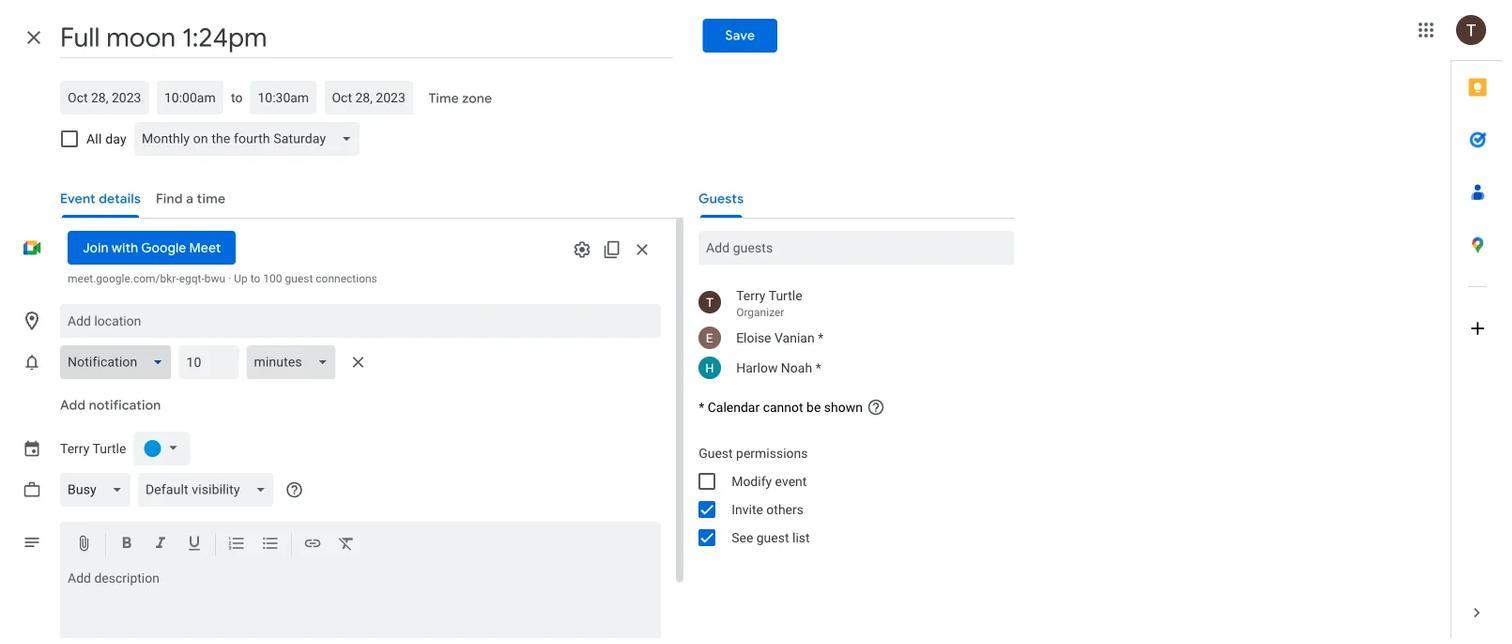 Task type: vqa. For each thing, say whether or not it's contained in the screenshot.
Wednesday, March 27 element on the top right of the page
no



Task type: describe. For each thing, give the bounding box(es) containing it.
organizer
[[736, 306, 784, 319]]

join with google meet
[[83, 239, 221, 256]]

terry turtle, organizer tree item
[[684, 284, 1014, 323]]

·
[[228, 272, 231, 285]]

underline image
[[185, 534, 204, 556]]

eloise
[[736, 330, 771, 345]]

time
[[429, 90, 459, 107]]

* calendar cannot be shown
[[699, 400, 863, 415]]

google
[[141, 239, 186, 256]]

numbered list image
[[227, 534, 246, 556]]

time zone
[[429, 90, 492, 107]]

guest permissions
[[699, 445, 808, 461]]

remove formatting image
[[337, 534, 356, 556]]

harlow
[[736, 360, 778, 376]]

End time text field
[[258, 86, 309, 109]]

0 horizontal spatial guest
[[285, 272, 313, 285]]

cannot
[[763, 400, 803, 415]]

permissions
[[736, 445, 808, 461]]

up
[[234, 272, 248, 285]]

be
[[807, 400, 821, 415]]

bulleted list image
[[261, 534, 280, 556]]

End date text field
[[332, 86, 406, 109]]

noah
[[781, 360, 812, 376]]

guest inside group
[[756, 530, 789, 545]]

Location text field
[[68, 304, 654, 338]]

save
[[725, 27, 755, 44]]

terry for terry turtle organizer
[[736, 288, 766, 303]]

shown
[[824, 400, 863, 415]]

join
[[83, 239, 108, 256]]

eloise vanian tree item
[[684, 323, 1014, 353]]

see
[[732, 530, 753, 545]]

guest
[[699, 445, 733, 461]]

1 horizontal spatial to
[[250, 272, 260, 285]]

italic image
[[151, 534, 170, 556]]

guests invited to this event. tree
[[684, 284, 1014, 383]]

Minutes in advance for notification number field
[[186, 345, 231, 379]]

eloise vanian *
[[736, 330, 824, 345]]

meet.google.com/bkr-egqt-bwu · up to 100 guest connections
[[68, 272, 377, 285]]

save button
[[703, 19, 778, 53]]

list
[[792, 530, 810, 545]]

Start date text field
[[68, 86, 142, 109]]

* for harlow noah *
[[816, 360, 821, 376]]



Task type: locate. For each thing, give the bounding box(es) containing it.
0 vertical spatial terry
[[736, 288, 766, 303]]

turtle for terry turtle organizer
[[769, 288, 802, 303]]

* right "noah"
[[816, 360, 821, 376]]

egqt-
[[179, 272, 204, 285]]

all day
[[86, 131, 127, 146]]

meet
[[189, 239, 221, 256]]

turtle for terry turtle
[[92, 441, 126, 457]]

terry inside terry turtle organizer
[[736, 288, 766, 303]]

0 horizontal spatial terry
[[60, 441, 89, 457]]

Description text field
[[60, 571, 661, 639]]

others
[[766, 502, 804, 517]]

harlow noah tree item
[[684, 353, 1014, 383]]

notification
[[89, 397, 161, 414]]

formatting options toolbar
[[60, 522, 661, 568]]

1 vertical spatial *
[[816, 360, 821, 376]]

1 horizontal spatial turtle
[[769, 288, 802, 303]]

100
[[263, 272, 282, 285]]

invite
[[732, 502, 763, 517]]

1 horizontal spatial guest
[[756, 530, 789, 545]]

event
[[775, 474, 807, 489]]

meet.google.com/bkr-
[[68, 272, 179, 285]]

* left 'calendar'
[[699, 400, 704, 415]]

insert link image
[[303, 534, 322, 556]]

guest right '100'
[[285, 272, 313, 285]]

all
[[86, 131, 102, 146]]

to right up
[[250, 272, 260, 285]]

guest left list
[[756, 530, 789, 545]]

guest
[[285, 272, 313, 285], [756, 530, 789, 545]]

* inside eloise vanian 'tree item'
[[818, 330, 824, 345]]

connections
[[316, 272, 377, 285]]

turtle inside terry turtle organizer
[[769, 288, 802, 303]]

0 vertical spatial *
[[818, 330, 824, 345]]

None field
[[134, 122, 367, 156], [60, 345, 179, 379], [246, 345, 343, 379], [60, 473, 138, 507], [138, 473, 281, 507], [134, 122, 367, 156], [60, 345, 179, 379], [246, 345, 343, 379], [60, 473, 138, 507], [138, 473, 281, 507]]

* inside harlow noah tree item
[[816, 360, 821, 376]]

Guests text field
[[706, 231, 1007, 265]]

modify event
[[732, 474, 807, 489]]

Start time text field
[[164, 86, 216, 109]]

Title text field
[[60, 17, 673, 58]]

2 vertical spatial *
[[699, 400, 704, 415]]

1 vertical spatial to
[[250, 272, 260, 285]]

to
[[231, 90, 243, 105], [250, 272, 260, 285]]

terry for terry turtle
[[60, 441, 89, 457]]

invite others
[[732, 502, 804, 517]]

time zone button
[[421, 82, 500, 115]]

tab list
[[1451, 61, 1503, 587]]

vanian
[[775, 330, 815, 345]]

add notification button
[[53, 383, 168, 428]]

terry up organizer
[[736, 288, 766, 303]]

*
[[818, 330, 824, 345], [816, 360, 821, 376], [699, 400, 704, 415]]

zone
[[462, 90, 492, 107]]

turtle down add notification button on the left
[[92, 441, 126, 457]]

add
[[60, 397, 86, 414]]

0 horizontal spatial turtle
[[92, 441, 126, 457]]

1 vertical spatial turtle
[[92, 441, 126, 457]]

with
[[111, 239, 138, 256]]

harlow noah *
[[736, 360, 821, 376]]

0 horizontal spatial to
[[231, 90, 243, 105]]

1 horizontal spatial terry
[[736, 288, 766, 303]]

group
[[684, 439, 1014, 552]]

0 vertical spatial turtle
[[769, 288, 802, 303]]

* right vanian
[[818, 330, 824, 345]]

turtle up organizer
[[769, 288, 802, 303]]

1 vertical spatial terry
[[60, 441, 89, 457]]

bold image
[[117, 534, 136, 556]]

terry turtle
[[60, 441, 126, 457]]

terry turtle organizer
[[736, 288, 802, 319]]

to left end time text field
[[231, 90, 243, 105]]

0 vertical spatial to
[[231, 90, 243, 105]]

calendar
[[708, 400, 760, 415]]

add notification
[[60, 397, 161, 414]]

terry
[[736, 288, 766, 303], [60, 441, 89, 457]]

modify
[[732, 474, 772, 489]]

join with google meet link
[[68, 231, 236, 265]]

see guest list
[[732, 530, 810, 545]]

bwu
[[204, 272, 225, 285]]

0 vertical spatial guest
[[285, 272, 313, 285]]

terry down add
[[60, 441, 89, 457]]

10 minutes before element
[[60, 342, 373, 383]]

turtle
[[769, 288, 802, 303], [92, 441, 126, 457]]

day
[[105, 131, 127, 146]]

* for eloise vanian *
[[818, 330, 824, 345]]

group containing guest permissions
[[684, 439, 1014, 552]]

1 vertical spatial guest
[[756, 530, 789, 545]]



